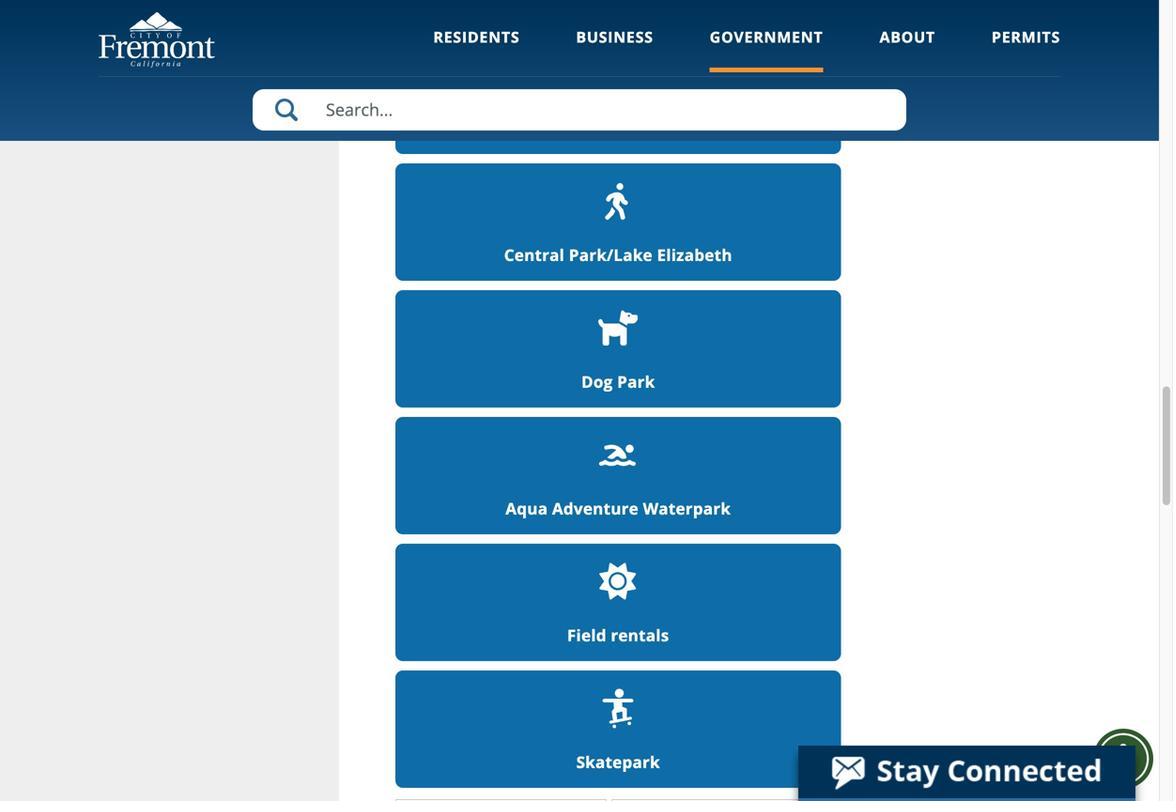 Task type: locate. For each thing, give the bounding box(es) containing it.
current
[[551, 117, 615, 139]]

aqua adventure waterpark link
[[395, 417, 841, 534]]

government
[[710, 27, 823, 47]]

park planning blueprint image
[[598, 55, 638, 94]]

central park/lake elizabeth link
[[395, 163, 841, 281]]

park
[[617, 371, 655, 392]]

about link
[[880, 27, 935, 73]]

swimmer image
[[598, 435, 638, 475]]

sun image
[[598, 562, 638, 602]]

park/lake
[[569, 244, 653, 266]]

rentals
[[611, 624, 669, 646]]

government link
[[710, 27, 823, 73]]

current projects
[[551, 117, 686, 139]]

adventure
[[552, 498, 639, 519]]

business
[[576, 27, 653, 47]]

residents
[[433, 27, 520, 47]]

aqua adventure waterpark
[[506, 498, 731, 519]]

dog
[[581, 371, 613, 392]]

permits link
[[992, 27, 1060, 73]]



Task type: describe. For each thing, give the bounding box(es) containing it.
about
[[880, 27, 935, 47]]

person walking image
[[598, 182, 638, 221]]

dog image
[[598, 311, 638, 346]]

projects
[[619, 117, 686, 139]]

skatepark link
[[395, 671, 841, 788]]

waterpark
[[643, 498, 731, 519]]

Search text field
[[253, 89, 906, 131]]

central park/lake elizabeth
[[504, 244, 732, 266]]

elizabeth
[[657, 244, 732, 266]]

business link
[[576, 27, 653, 73]]

field rentals link
[[395, 544, 841, 661]]

field rentals
[[567, 624, 669, 646]]

stay connected image
[[798, 746, 1134, 798]]

skatepark
[[576, 751, 660, 773]]

permits
[[992, 27, 1060, 47]]

field
[[567, 624, 607, 646]]

residents link
[[433, 27, 520, 73]]

current projects link
[[395, 37, 841, 154]]

aqua
[[506, 498, 548, 519]]

skateboarder image
[[603, 689, 634, 728]]

dog park
[[581, 371, 655, 392]]

central
[[504, 244, 565, 266]]

dog park link
[[395, 290, 841, 408]]



Task type: vqa. For each thing, say whether or not it's contained in the screenshot.
text field at the right
no



